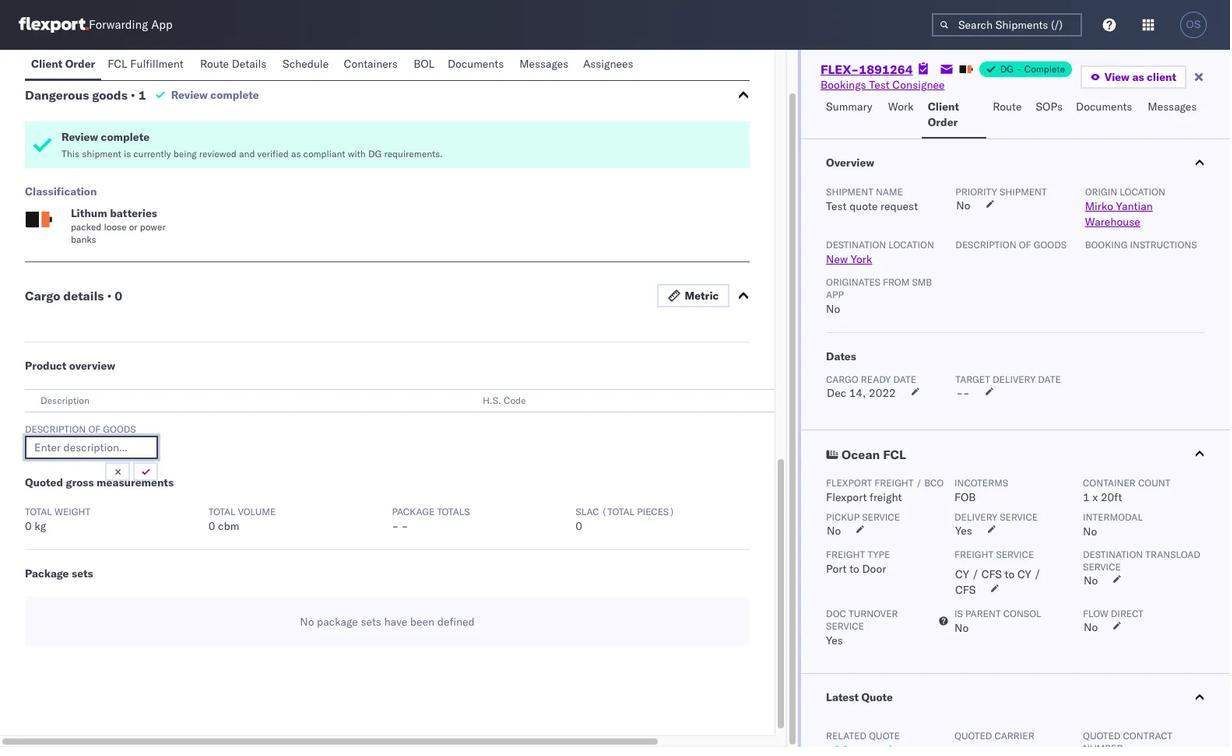 Task type: describe. For each thing, give the bounding box(es) containing it.
package sets
[[25, 567, 93, 581]]

overview
[[69, 359, 115, 373]]

test inside "shipment name test quote request"
[[826, 199, 847, 213]]

no down priority
[[956, 199, 971, 213]]

1 horizontal spatial sets
[[361, 615, 381, 629]]

route details
[[200, 57, 267, 71]]

0 vertical spatial messages button
[[513, 50, 577, 80]]

compliant
[[303, 148, 345, 160]]

0 inside slac (total pieces) 0
[[576, 519, 582, 533]]

Search Shipments (/) text field
[[932, 13, 1082, 37]]

0 vertical spatial freight
[[875, 477, 914, 489]]

x
[[1093, 491, 1098, 505]]

/ inside flexport freight / bco flexport freight
[[916, 477, 922, 489]]

or
[[129, 221, 138, 233]]

no inside is parent consol no
[[955, 621, 969, 635]]

originates from smb app no
[[826, 276, 932, 316]]

2 flexport from the top
[[826, 491, 867, 505]]

freight type port to door
[[826, 549, 890, 576]]

client order for "client order" button to the bottom
[[928, 100, 959, 129]]

bol button
[[407, 50, 441, 80]]

request
[[881, 199, 918, 213]]

cbm
[[218, 519, 239, 533]]

details
[[63, 288, 104, 304]]

quoted for quoted contract number
[[1083, 730, 1121, 742]]

service inside doc turnover service
[[826, 621, 864, 632]]

smb
[[912, 276, 932, 288]]

package for package sets
[[25, 567, 69, 581]]

lithum
[[71, 206, 107, 220]]

date for --
[[1038, 374, 1061, 385]]

transload
[[1146, 549, 1201, 561]]

view as client button
[[1081, 65, 1187, 89]]

1 horizontal spatial cfs
[[982, 568, 1002, 582]]

0 vertical spatial description of goods
[[956, 239, 1067, 251]]

and
[[239, 148, 255, 160]]

h.s. code
[[483, 395, 526, 406]]

2 vertical spatial description
[[25, 424, 86, 435]]

target
[[956, 374, 990, 385]]

slac (total pieces) 0
[[576, 506, 675, 533]]

• for goods
[[131, 87, 135, 103]]

mirko
[[1085, 199, 1113, 213]]

client order for "client order" button to the left
[[31, 57, 95, 71]]

1 flexport from the top
[[826, 477, 872, 489]]

direct
[[1111, 608, 1144, 620]]

total weight
[[25, 506, 90, 518]]

priority
[[956, 186, 997, 198]]

loose
[[104, 221, 127, 233]]

1 vertical spatial goods
[[1034, 239, 1067, 251]]

contract
[[1123, 730, 1173, 742]]

0 left cbm
[[208, 519, 215, 533]]

total volume
[[208, 506, 276, 518]]

20ft
[[1101, 491, 1122, 505]]

service up the service
[[1000, 512, 1038, 523]]

shipment
[[826, 186, 874, 198]]

weight
[[54, 506, 90, 518]]

slac
[[576, 506, 599, 518]]

incoterms
[[955, 477, 1008, 489]]

2022
[[869, 386, 896, 400]]

delivery
[[993, 374, 1036, 385]]

package
[[317, 615, 358, 629]]

port
[[826, 562, 847, 576]]

route details button
[[194, 50, 276, 80]]

no left the package
[[300, 615, 314, 629]]

batteries
[[110, 206, 157, 220]]

flexport freight / bco flexport freight
[[826, 477, 944, 505]]

date for dec 14, 2022
[[893, 374, 916, 385]]

code
[[504, 395, 526, 406]]

route for route
[[993, 100, 1022, 114]]

0 left kg
[[25, 519, 32, 533]]

ocean
[[842, 447, 880, 462]]

number
[[1083, 743, 1123, 747]]

0 vertical spatial yes
[[955, 524, 972, 538]]

delivery service
[[955, 512, 1038, 523]]

route for route details
[[200, 57, 229, 71]]

is
[[124, 148, 131, 160]]

0 horizontal spatial description of goods
[[25, 424, 136, 435]]

forwarding app link
[[19, 17, 173, 33]]

• for details
[[107, 288, 112, 304]]

flexport. image
[[19, 17, 89, 33]]

cargo for cargo details • 0
[[25, 288, 60, 304]]

turnover
[[849, 608, 898, 620]]

as inside the review complete this shipment is currently being reviewed and verified as compliant with dg requirements.
[[291, 148, 301, 160]]

bookings
[[821, 78, 866, 92]]

0 horizontal spatial client order button
[[25, 50, 101, 80]]

1 vertical spatial quote
[[869, 730, 900, 742]]

summary button
[[820, 93, 882, 139]]

2 cy from the left
[[1018, 568, 1031, 582]]

0 horizontal spatial documents button
[[441, 50, 513, 80]]

shipment inside the review complete this shipment is currently being reviewed and verified as compliant with dg requirements.
[[82, 148, 121, 160]]

overview button
[[801, 139, 1230, 186]]

dg - complete
[[1000, 63, 1065, 75]]

sops button
[[1030, 93, 1070, 139]]

quoted carrier
[[955, 730, 1034, 742]]

complete for review complete
[[210, 88, 259, 102]]

requirements.
[[384, 148, 443, 160]]

0 horizontal spatial yes
[[826, 634, 843, 648]]

0 horizontal spatial order
[[65, 57, 95, 71]]

0 horizontal spatial messages
[[520, 57, 569, 71]]

1 horizontal spatial test
[[869, 78, 890, 92]]

flex-
[[821, 62, 859, 77]]

forwarding app
[[89, 18, 173, 32]]

quoted for quoted carrier
[[955, 730, 992, 742]]

quoted gross measurements
[[25, 476, 174, 490]]

fulfillment
[[130, 57, 183, 71]]

from
[[883, 276, 910, 288]]

containers button
[[337, 50, 407, 80]]

incoterms fob
[[955, 477, 1008, 505]]

packed
[[71, 221, 101, 233]]

1 horizontal spatial messages
[[1148, 100, 1197, 114]]

banks
[[71, 234, 96, 245]]

0 horizontal spatial of
[[88, 424, 101, 435]]

currently
[[133, 148, 171, 160]]

freight for freight service
[[955, 549, 994, 561]]

no inside intermodal no
[[1083, 525, 1097, 539]]

package for package totals - -
[[392, 506, 435, 518]]

schedule
[[283, 57, 329, 71]]

total for cbm
[[208, 506, 236, 518]]

to for door
[[850, 562, 859, 576]]

metric
[[685, 289, 719, 303]]

been
[[410, 615, 435, 629]]

freight for freight type port to door
[[826, 549, 865, 561]]

work
[[888, 100, 914, 114]]

0 vertical spatial of
[[1019, 239, 1031, 251]]

0 vertical spatial description
[[956, 239, 1017, 251]]

1 vertical spatial documents
[[1076, 100, 1132, 114]]

1 horizontal spatial shipment
[[1000, 186, 1047, 198]]

0 horizontal spatial app
[[151, 18, 173, 32]]

0 horizontal spatial cfs
[[955, 583, 976, 597]]

metric button
[[657, 284, 730, 308]]

0 vertical spatial 1
[[138, 87, 146, 103]]

1 vertical spatial order
[[928, 115, 958, 129]]

yantian
[[1116, 199, 1153, 213]]

classification
[[25, 185, 97, 199]]

origin
[[1085, 186, 1117, 198]]

power
[[140, 221, 166, 233]]

h.s.
[[483, 395, 501, 406]]

assignees
[[583, 57, 633, 71]]

1891264
[[859, 62, 913, 77]]

os button
[[1176, 7, 1211, 43]]

type
[[868, 549, 890, 561]]

product overview
[[25, 359, 115, 373]]

details
[[232, 57, 267, 71]]

1 vertical spatial freight
[[870, 491, 902, 505]]



Task type: vqa. For each thing, say whether or not it's contained in the screenshot.


Task type: locate. For each thing, give the bounding box(es) containing it.
1 horizontal spatial complete
[[210, 88, 259, 102]]

documents button right bol
[[441, 50, 513, 80]]

1 vertical spatial as
[[291, 148, 301, 160]]

shipment left is
[[82, 148, 121, 160]]

1 horizontal spatial /
[[972, 568, 979, 582]]

0 vertical spatial documents
[[448, 57, 504, 71]]

0 horizontal spatial complete
[[101, 130, 150, 144]]

description of goods
[[956, 239, 1067, 251], [25, 424, 136, 435]]

1 horizontal spatial client
[[928, 100, 959, 114]]

0 vertical spatial app
[[151, 18, 173, 32]]

app
[[151, 18, 173, 32], [826, 289, 844, 301]]

test down shipment
[[826, 199, 847, 213]]

1 horizontal spatial destination
[[1083, 549, 1143, 561]]

1 vertical spatial app
[[826, 289, 844, 301]]

documents button
[[441, 50, 513, 80], [1070, 93, 1142, 139]]

app inside originates from smb app no
[[826, 289, 844, 301]]

quoted left carrier
[[955, 730, 992, 742]]

destination inside destination transload service
[[1083, 549, 1143, 561]]

warehouse
[[1085, 215, 1140, 229]]

being
[[173, 148, 197, 160]]

order right work button
[[928, 115, 958, 129]]

0 vertical spatial cfs
[[982, 568, 1002, 582]]

cargo up dec
[[826, 374, 859, 385]]

have
[[384, 615, 407, 629]]

yes down doc
[[826, 634, 843, 648]]

related quote
[[826, 730, 900, 742]]

0 vertical spatial package
[[392, 506, 435, 518]]

0 horizontal spatial destination
[[826, 239, 886, 251]]

complete for review complete this shipment is currently being reviewed and verified as compliant with dg requirements.
[[101, 130, 150, 144]]

carrier
[[995, 730, 1034, 742]]

to down the service
[[1005, 568, 1015, 582]]

service down flexport freight / bco flexport freight
[[862, 512, 900, 523]]

quoted up total weight
[[25, 476, 63, 490]]

destination for service
[[1083, 549, 1143, 561]]

order up dangerous goods • 1
[[65, 57, 95, 71]]

cargo left the details
[[25, 288, 60, 304]]

goods up the enter description... text box
[[103, 424, 136, 435]]

location inside origin location mirko yantian warehouse
[[1120, 186, 1165, 198]]

quoted up number
[[1083, 730, 1121, 742]]

to inside "freight type port to door"
[[850, 562, 859, 576]]

1 horizontal spatial quoted
[[955, 730, 992, 742]]

route left sops
[[993, 100, 1022, 114]]

messages down client at the right top
[[1148, 100, 1197, 114]]

measurements
[[97, 476, 174, 490]]

0 horizontal spatial fcl
[[108, 57, 127, 71]]

dangerous
[[25, 87, 89, 103]]

1 horizontal spatial client order
[[928, 100, 959, 129]]

instructions
[[1130, 239, 1197, 251]]

1 vertical spatial of
[[88, 424, 101, 435]]

Enter description... text field
[[25, 436, 158, 459]]

dg right "with"
[[368, 148, 382, 160]]

1 horizontal spatial 1
[[1083, 491, 1090, 505]]

cy down freight service
[[955, 568, 969, 582]]

1 left x
[[1083, 491, 1090, 505]]

no down pickup
[[827, 524, 841, 538]]

2 horizontal spatial /
[[1034, 568, 1041, 582]]

as right the verified
[[291, 148, 301, 160]]

no down flow
[[1084, 621, 1098, 635]]

documents button down view
[[1070, 93, 1142, 139]]

complete inside the review complete this shipment is currently being reviewed and verified as compliant with dg requirements.
[[101, 130, 150, 144]]

1 horizontal spatial description of goods
[[956, 239, 1067, 251]]

2 date from the left
[[1038, 374, 1061, 385]]

0 vertical spatial complete
[[210, 88, 259, 102]]

destination for new
[[826, 239, 886, 251]]

of up the enter description... text box
[[88, 424, 101, 435]]

quoted inside 'quoted contract number'
[[1083, 730, 1121, 742]]

description down priority
[[956, 239, 1017, 251]]

york
[[851, 252, 872, 266]]

cfs
[[982, 568, 1002, 582], [955, 583, 976, 597]]

client for "client order" button to the left
[[31, 57, 62, 71]]

1 horizontal spatial order
[[928, 115, 958, 129]]

description of goods up the enter description... text box
[[25, 424, 136, 435]]

messages button
[[513, 50, 577, 80], [1142, 93, 1205, 139]]

0 vertical spatial location
[[1120, 186, 1165, 198]]

goods down fcl fulfillment
[[92, 87, 128, 103]]

0 vertical spatial shipment
[[82, 148, 121, 160]]

•
[[131, 87, 135, 103], [107, 288, 112, 304]]

1 vertical spatial documents button
[[1070, 93, 1142, 139]]

quote
[[862, 691, 893, 705]]

client order button down consignee
[[922, 93, 987, 139]]

route
[[200, 57, 229, 71], [993, 100, 1022, 114]]

no down "is"
[[955, 621, 969, 635]]

yes down delivery
[[955, 524, 972, 538]]

latest quote button
[[801, 674, 1230, 721]]

description up the enter description... text box
[[25, 424, 86, 435]]

documents
[[448, 57, 504, 71], [1076, 100, 1132, 114]]

route inside button
[[993, 100, 1022, 114]]

bol
[[414, 57, 435, 71]]

total up cbm
[[208, 506, 236, 518]]

freight
[[875, 477, 914, 489], [870, 491, 902, 505]]

sets left have at left bottom
[[361, 615, 381, 629]]

1 horizontal spatial yes
[[955, 524, 972, 538]]

1 down fcl fulfillment button
[[138, 87, 146, 103]]

--
[[956, 386, 970, 400]]

target delivery date
[[956, 374, 1061, 385]]

no down intermodal
[[1083, 525, 1097, 539]]

app up 'fulfillment'
[[151, 18, 173, 32]]

latest
[[826, 691, 859, 705]]

1 freight from the left
[[826, 549, 865, 561]]

documents down view
[[1076, 100, 1132, 114]]

as
[[1132, 70, 1144, 84], [291, 148, 301, 160]]

verified
[[257, 148, 289, 160]]

quoted contract number
[[1083, 730, 1173, 747]]

pickup service
[[826, 512, 900, 523]]

1 horizontal spatial to
[[1005, 568, 1015, 582]]

client order
[[31, 57, 95, 71], [928, 100, 959, 129]]

flexport up pickup
[[826, 491, 867, 505]]

reviewed
[[199, 148, 237, 160]]

0
[[115, 288, 122, 304], [25, 519, 32, 533], [208, 519, 215, 533], [576, 519, 582, 533]]

sets down weight
[[72, 567, 93, 581]]

service down doc
[[826, 621, 864, 632]]

1 vertical spatial client order
[[928, 100, 959, 129]]

overview
[[826, 156, 874, 170]]

route button
[[987, 93, 1030, 139]]

messages button left 'assignees'
[[513, 50, 577, 80]]

date up the '2022'
[[893, 374, 916, 385]]

messages button down client at the right top
[[1142, 93, 1205, 139]]

0 vertical spatial messages
[[520, 57, 569, 71]]

fcl down forwarding
[[108, 57, 127, 71]]

no inside originates from smb app no
[[826, 302, 840, 316]]

quoted for quoted gross measurements
[[25, 476, 63, 490]]

0 horizontal spatial shipment
[[82, 148, 121, 160]]

service down intermodal no
[[1083, 561, 1121, 573]]

1 horizontal spatial app
[[826, 289, 844, 301]]

total up kg
[[25, 506, 52, 518]]

1 horizontal spatial location
[[1120, 186, 1165, 198]]

client order down consignee
[[928, 100, 959, 129]]

to inside the cy / cfs to cy / cfs
[[1005, 568, 1015, 582]]

1 horizontal spatial messages button
[[1142, 93, 1205, 139]]

order
[[65, 57, 95, 71], [928, 115, 958, 129]]

origin location mirko yantian warehouse
[[1085, 186, 1165, 229]]

location up smb
[[889, 239, 934, 251]]

description
[[956, 239, 1017, 251], [40, 395, 90, 406], [25, 424, 86, 435]]

0 horizontal spatial •
[[107, 288, 112, 304]]

0 vertical spatial route
[[200, 57, 229, 71]]

messages left 'assignees'
[[520, 57, 569, 71]]

fcl inside button
[[883, 447, 906, 462]]

view as client
[[1105, 70, 1176, 84]]

this
[[62, 148, 79, 160]]

1 horizontal spatial cargo
[[826, 374, 859, 385]]

fcl inside button
[[108, 57, 127, 71]]

2 horizontal spatial quoted
[[1083, 730, 1121, 742]]

0 horizontal spatial route
[[200, 57, 229, 71]]

1 vertical spatial messages button
[[1142, 93, 1205, 139]]

is
[[955, 608, 963, 620]]

0 horizontal spatial cargo
[[25, 288, 60, 304]]

14,
[[849, 386, 866, 400]]

1 horizontal spatial of
[[1019, 239, 1031, 251]]

2 total from the left
[[208, 506, 236, 518]]

bco
[[924, 477, 944, 489]]

complete up is
[[101, 130, 150, 144]]

1 vertical spatial complete
[[101, 130, 150, 144]]

documents right bol button
[[448, 57, 504, 71]]

view
[[1105, 70, 1130, 84]]

ocean fcl button
[[801, 431, 1230, 477]]

/ left bco
[[916, 477, 922, 489]]

quote right related
[[869, 730, 900, 742]]

1 inside container count 1 x 20ft
[[1083, 491, 1090, 505]]

1 vertical spatial dg
[[368, 148, 382, 160]]

0 vertical spatial destination
[[826, 239, 886, 251]]

gross
[[66, 476, 94, 490]]

total for kg
[[25, 506, 52, 518]]

0 vertical spatial dg
[[1000, 63, 1014, 75]]

(total
[[602, 506, 635, 518]]

0 horizontal spatial client order
[[31, 57, 95, 71]]

as right view
[[1132, 70, 1144, 84]]

of down priority shipment
[[1019, 239, 1031, 251]]

review for review complete
[[171, 88, 208, 102]]

0 horizontal spatial total
[[25, 506, 52, 518]]

review inside the review complete this shipment is currently being reviewed and verified as compliant with dg requirements.
[[62, 130, 98, 144]]

1 vertical spatial location
[[889, 239, 934, 251]]

0 vertical spatial •
[[131, 87, 135, 103]]

app down originates
[[826, 289, 844, 301]]

0 horizontal spatial messages button
[[513, 50, 577, 80]]

assignees button
[[577, 50, 642, 80]]

cy down the service
[[1018, 568, 1031, 582]]

1 cy from the left
[[955, 568, 969, 582]]

ready
[[861, 374, 891, 385]]

dg inside the review complete this shipment is currently being reviewed and verified as compliant with dg requirements.
[[368, 148, 382, 160]]

to
[[850, 562, 859, 576], [1005, 568, 1015, 582]]

1 horizontal spatial client order button
[[922, 93, 987, 139]]

flow
[[1083, 608, 1108, 620]]

0 vertical spatial flexport
[[826, 477, 872, 489]]

client for "client order" button to the bottom
[[928, 100, 959, 114]]

destination location new york
[[826, 239, 934, 266]]

1 vertical spatial fcl
[[883, 447, 906, 462]]

0 vertical spatial quote
[[850, 199, 878, 213]]

new
[[826, 252, 848, 266]]

bookings test consignee
[[821, 78, 945, 92]]

1 horizontal spatial total
[[208, 506, 236, 518]]

flexport down ocean
[[826, 477, 872, 489]]

1 vertical spatial shipment
[[1000, 186, 1047, 198]]

dangerous goods • 1
[[25, 87, 146, 103]]

priority shipment
[[956, 186, 1047, 198]]

dg left complete
[[1000, 63, 1014, 75]]

0 horizontal spatial as
[[291, 148, 301, 160]]

client down consignee
[[928, 100, 959, 114]]

date right delivery
[[1038, 374, 1061, 385]]

package down kg
[[25, 567, 69, 581]]

client up dangerous
[[31, 57, 62, 71]]

0 horizontal spatial dg
[[368, 148, 382, 160]]

freight inside "freight type port to door"
[[826, 549, 865, 561]]

0 horizontal spatial date
[[893, 374, 916, 385]]

complete down 'route details' button
[[210, 88, 259, 102]]

1 vertical spatial test
[[826, 199, 847, 213]]

no
[[956, 199, 971, 213], [826, 302, 840, 316], [827, 524, 841, 538], [1083, 525, 1097, 539], [1084, 574, 1098, 588], [300, 615, 314, 629], [1084, 621, 1098, 635], [955, 621, 969, 635]]

client
[[31, 57, 62, 71], [928, 100, 959, 114]]

1 total from the left
[[25, 506, 52, 518]]

1 vertical spatial 1
[[1083, 491, 1090, 505]]

1 vertical spatial flexport
[[826, 491, 867, 505]]

route up review complete
[[200, 57, 229, 71]]

0 down slac
[[576, 519, 582, 533]]

containers
[[344, 57, 398, 71]]

destination down intermodal no
[[1083, 549, 1143, 561]]

is parent consol no
[[955, 608, 1041, 635]]

no up flow
[[1084, 574, 1098, 588]]

intermodal no
[[1083, 512, 1143, 539]]

shipment right priority
[[1000, 186, 1047, 198]]

flow direct
[[1083, 608, 1144, 620]]

no down originates
[[826, 302, 840, 316]]

os
[[1186, 19, 1201, 30]]

1 vertical spatial description of goods
[[25, 424, 136, 435]]

date
[[893, 374, 916, 385], [1038, 374, 1061, 385]]

0 vertical spatial client order
[[31, 57, 95, 71]]

review for review complete this shipment is currently being reviewed and verified as compliant with dg requirements.
[[62, 130, 98, 144]]

client order up dangerous
[[31, 57, 95, 71]]

door
[[862, 562, 886, 576]]

location for york
[[889, 239, 934, 251]]

client order button up dangerous
[[25, 50, 101, 80]]

1 horizontal spatial cy
[[1018, 568, 1031, 582]]

description down product overview
[[40, 395, 90, 406]]

1 vertical spatial cargo
[[826, 374, 859, 385]]

to for cy
[[1005, 568, 1015, 582]]

• right the details
[[107, 288, 112, 304]]

fob
[[955, 491, 976, 505]]

shipment
[[82, 148, 121, 160], [1000, 186, 1047, 198]]

1 vertical spatial package
[[25, 567, 69, 581]]

cargo for cargo ready date
[[826, 374, 859, 385]]

0 vertical spatial sets
[[72, 567, 93, 581]]

freight up port
[[826, 549, 865, 561]]

location up yantian
[[1120, 186, 1165, 198]]

cfs up "is"
[[955, 583, 976, 597]]

as inside button
[[1132, 70, 1144, 84]]

1 date from the left
[[893, 374, 916, 385]]

summary
[[826, 100, 873, 114]]

location inside destination location new york
[[889, 239, 934, 251]]

shipment name test quote request
[[826, 186, 918, 213]]

freight up the cy / cfs to cy / cfs
[[955, 549, 994, 561]]

1 vertical spatial client
[[928, 100, 959, 114]]

destination inside destination location new york
[[826, 239, 886, 251]]

review complete
[[171, 88, 259, 102]]

quoted
[[25, 476, 63, 490], [955, 730, 992, 742], [1083, 730, 1121, 742]]

1 horizontal spatial date
[[1038, 374, 1061, 385]]

0 vertical spatial fcl
[[108, 57, 127, 71]]

0 horizontal spatial test
[[826, 199, 847, 213]]

quote inside "shipment name test quote request"
[[850, 199, 878, 213]]

freight down the ocean fcl
[[875, 477, 914, 489]]

1 vertical spatial sets
[[361, 615, 381, 629]]

related
[[826, 730, 867, 742]]

/ down the service
[[1034, 568, 1041, 582]]

package inside package totals - -
[[392, 506, 435, 518]]

dates
[[826, 350, 856, 364]]

1 horizontal spatial review
[[171, 88, 208, 102]]

messages
[[520, 57, 569, 71], [1148, 100, 1197, 114]]

goods left booking
[[1034, 239, 1067, 251]]

1 vertical spatial route
[[993, 100, 1022, 114]]

service inside destination transload service
[[1083, 561, 1121, 573]]

review up this
[[62, 130, 98, 144]]

totals
[[437, 506, 470, 518]]

schedule button
[[276, 50, 337, 80]]

latest quote
[[826, 691, 893, 705]]

location for yantian
[[1120, 186, 1165, 198]]

1 vertical spatial yes
[[826, 634, 843, 648]]

• down fcl fulfillment button
[[131, 87, 135, 103]]

parent
[[965, 608, 1001, 620]]

quote down shipment
[[850, 199, 878, 213]]

dg
[[1000, 63, 1014, 75], [368, 148, 382, 160]]

0 vertical spatial goods
[[92, 87, 128, 103]]

0 right the details
[[115, 288, 122, 304]]

1 vertical spatial client order button
[[922, 93, 987, 139]]

0 vertical spatial documents button
[[441, 50, 513, 80]]

cargo
[[25, 288, 60, 304], [826, 374, 859, 385]]

doc turnover service
[[826, 608, 898, 632]]

cfs down freight service
[[982, 568, 1002, 582]]

package left totals
[[392, 506, 435, 518]]

booking instructions
[[1085, 239, 1197, 251]]

/ down freight service
[[972, 568, 979, 582]]

to right port
[[850, 562, 859, 576]]

1 vertical spatial description
[[40, 395, 90, 406]]

0 horizontal spatial freight
[[826, 549, 865, 561]]

0 horizontal spatial /
[[916, 477, 922, 489]]

review down 'fulfillment'
[[171, 88, 208, 102]]

test down 1891264
[[869, 78, 890, 92]]

0 horizontal spatial review
[[62, 130, 98, 144]]

freight service
[[955, 549, 1034, 561]]

route inside button
[[200, 57, 229, 71]]

destination up york
[[826, 239, 886, 251]]

description of goods down priority shipment
[[956, 239, 1067, 251]]

bookings test consignee link
[[821, 77, 945, 93]]

freight up pickup service
[[870, 491, 902, 505]]

2 vertical spatial goods
[[103, 424, 136, 435]]

fcl right ocean
[[883, 447, 906, 462]]

0 horizontal spatial sets
[[72, 567, 93, 581]]

product
[[25, 359, 67, 373]]

2 freight from the left
[[955, 549, 994, 561]]



